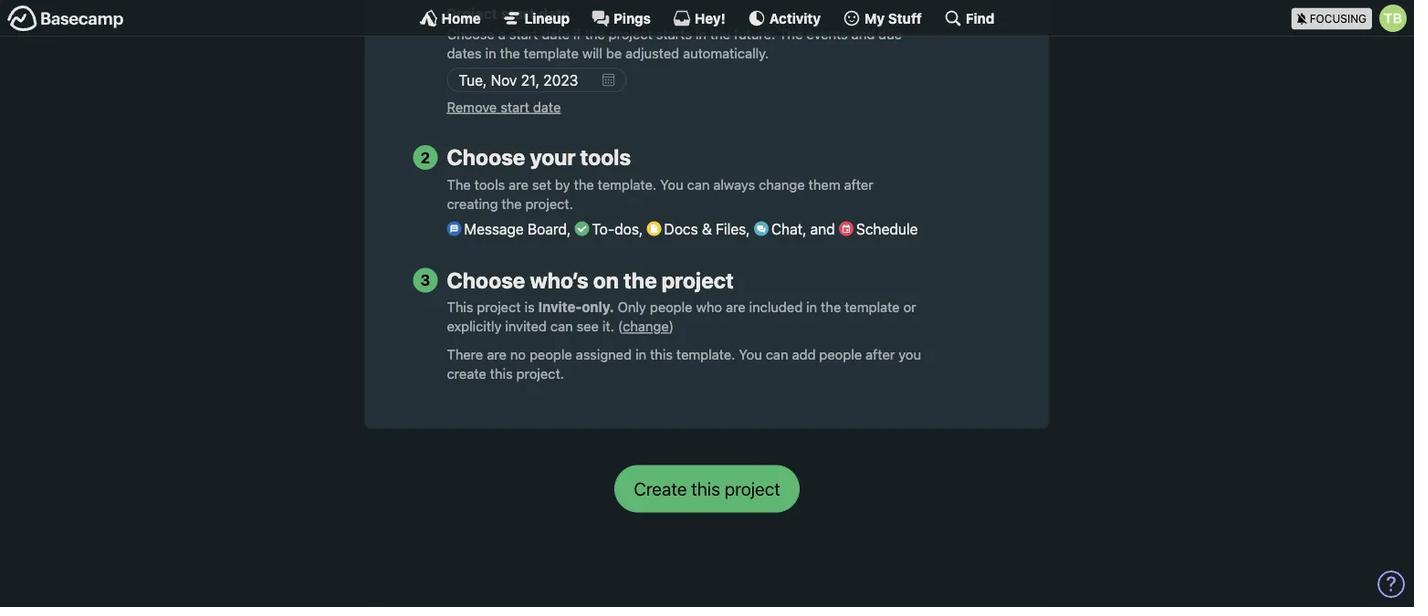 Task type: vqa. For each thing, say whether or not it's contained in the screenshot.
CHANGE to the left
yes



Task type: locate. For each thing, give the bounding box(es) containing it.
choose down home
[[447, 27, 495, 43]]

project. down set
[[525, 196, 573, 212]]

this down no
[[490, 366, 513, 382]]

can left the always on the top of page
[[687, 177, 710, 193]]

only
[[618, 300, 646, 316]]

are
[[509, 177, 529, 193], [726, 300, 746, 316], [487, 347, 507, 363]]

1 vertical spatial this
[[490, 366, 513, 382]]

create
[[447, 366, 486, 382]]

home
[[442, 10, 481, 26]]

, left to-
[[567, 220, 571, 238]]

template. down only people who are included in the template or explicitly invited can see it. (
[[676, 347, 735, 363]]

2 horizontal spatial can
[[766, 347, 788, 363]]

after left you
[[866, 347, 895, 363]]

you inside there are no people assigned in this template. you can add people after you create this project.
[[739, 347, 762, 363]]

0 vertical spatial date
[[539, 6, 570, 23]]

lineup
[[525, 10, 570, 26]]

1 vertical spatial after
[[866, 347, 895, 363]]

1 vertical spatial the
[[447, 177, 471, 193]]

)
[[669, 319, 674, 335]]

(
[[618, 319, 623, 335]]

the
[[779, 27, 803, 43], [447, 177, 471, 193]]

project. down no
[[516, 366, 564, 382]]

template inside "project start date choose a start date if the project starts in the future. the events and due dates in the template will be adjusted automatically."
[[524, 46, 579, 62]]

template. inside the tools are set by the template. you can always change them after creating the project.
[[598, 177, 657, 193]]

2 vertical spatial are
[[487, 347, 507, 363]]

1 vertical spatial template
[[845, 300, 900, 316]]

there
[[447, 347, 483, 363]]

and down my
[[852, 27, 875, 43]]

1 horizontal spatial project
[[609, 27, 653, 43]]

0 vertical spatial this
[[650, 347, 673, 363]]

hey! button
[[673, 9, 726, 27]]

and
[[852, 27, 875, 43], [810, 220, 835, 238]]

and right 'chat'
[[810, 220, 835, 238]]

0 horizontal spatial people
[[530, 347, 572, 363]]

if
[[573, 27, 581, 43]]

0 vertical spatial are
[[509, 177, 529, 193]]

be
[[606, 46, 622, 62]]

are left no
[[487, 347, 507, 363]]

project. inside there are no people assigned in this template. you can add people after you create this project.
[[516, 366, 564, 382]]

are inside there are no people assigned in this template. you can add people after you create this project.
[[487, 347, 507, 363]]

template. up dos
[[598, 177, 657, 193]]

tools up the creating
[[474, 177, 505, 193]]

adjusted
[[626, 46, 679, 62]]

tools right your
[[580, 145, 631, 170]]

2 choose from the top
[[447, 145, 525, 170]]

you left the add on the bottom of page
[[739, 347, 762, 363]]

template up "choose date…" field
[[524, 46, 579, 62]]

this
[[650, 347, 673, 363], [490, 366, 513, 382]]

this down )
[[650, 347, 673, 363]]

activity
[[770, 10, 821, 26]]

, left 'chat'
[[746, 220, 750, 238]]

project down pings
[[609, 27, 653, 43]]

project inside "project start date choose a start date if the project starts in the future. the events and due dates in the template will be adjusted automatically."
[[609, 27, 653, 43]]

1 vertical spatial project
[[662, 267, 734, 293]]

in inside there are no people assigned in this template. you can add people after you create this project.
[[636, 347, 646, 363]]

0 horizontal spatial are
[[487, 347, 507, 363]]

1 horizontal spatial the
[[779, 27, 803, 43]]

start
[[501, 6, 535, 23], [509, 27, 538, 43], [501, 99, 529, 115]]

in inside only people who are included in the template or explicitly invited can see it. (
[[806, 300, 817, 316]]

date
[[539, 6, 570, 23], [542, 27, 570, 43], [533, 99, 561, 115]]

my stuff button
[[843, 9, 922, 27]]

tools
[[580, 145, 631, 170], [474, 177, 505, 193]]

the down hey!
[[710, 27, 730, 43]]

there are no people assigned in this template. you can add people after you create this project.
[[447, 347, 921, 382]]

hey!
[[695, 10, 726, 26]]

stuff
[[888, 10, 922, 26]]

1 horizontal spatial are
[[509, 177, 529, 193]]

the up "only"
[[624, 267, 657, 293]]

the
[[585, 27, 605, 43], [710, 27, 730, 43], [500, 46, 520, 62], [574, 177, 594, 193], [502, 196, 522, 212], [624, 267, 657, 293], [821, 300, 841, 316]]

0 vertical spatial can
[[687, 177, 710, 193]]

1 horizontal spatial template.
[[676, 347, 735, 363]]

None submit
[[615, 466, 800, 513]]

0 horizontal spatial this
[[490, 366, 513, 382]]

people right the add on the bottom of page
[[819, 347, 862, 363]]

see
[[577, 319, 599, 335]]

0 horizontal spatial template.
[[598, 177, 657, 193]]

project
[[447, 6, 498, 23]]

choose up the creating
[[447, 145, 525, 170]]

files
[[716, 220, 746, 238]]

1 vertical spatial choose
[[447, 145, 525, 170]]

the right included
[[821, 300, 841, 316]]

can down invite-
[[550, 319, 573, 335]]

is
[[525, 300, 535, 316]]

lineup link
[[503, 9, 570, 27]]

, right files
[[803, 220, 807, 238]]

1 horizontal spatial template
[[845, 300, 900, 316]]

message
[[464, 220, 524, 238]]

can
[[687, 177, 710, 193], [550, 319, 573, 335], [766, 347, 788, 363]]

0 horizontal spatial change
[[623, 319, 669, 335]]

choose who's on the project
[[447, 267, 734, 293]]

2 vertical spatial date
[[533, 99, 561, 115]]

0 vertical spatial project
[[609, 27, 653, 43]]

0 vertical spatial change
[[759, 177, 805, 193]]

and inside "project start date choose a start date if the project starts in the future. the events and due dates in the template will be adjusted automatically."
[[852, 27, 875, 43]]

0 horizontal spatial you
[[660, 177, 684, 193]]

0 vertical spatial after
[[844, 177, 874, 193]]

remove start date link
[[447, 99, 561, 115]]

0 vertical spatial the
[[779, 27, 803, 43]]

1 horizontal spatial people
[[650, 300, 693, 316]]

1 horizontal spatial change
[[759, 177, 805, 193]]

start for remove
[[501, 99, 529, 115]]

0 vertical spatial project.
[[525, 196, 573, 212]]

the inside the tools are set by the template. you can always change them after creating the project.
[[447, 177, 471, 193]]

0 horizontal spatial can
[[550, 319, 573, 335]]

are inside the tools are set by the template. you can always change them after creating the project.
[[509, 177, 529, 193]]

the inside only people who are included in the template or explicitly invited can see it. (
[[821, 300, 841, 316]]

tim burton image
[[1380, 5, 1407, 32]]

you
[[660, 177, 684, 193], [739, 347, 762, 363]]

change down "only"
[[623, 319, 669, 335]]

are right the who
[[726, 300, 746, 316]]

template left 'or'
[[845, 300, 900, 316]]

project start date choose a start date if the project starts in the future. the events and due dates in the template will be adjusted automatically.
[[447, 6, 902, 62]]

can inside only people who are included in the template or explicitly invited can see it. (
[[550, 319, 573, 335]]

after for them
[[844, 177, 874, 193]]

to-dos ,
[[592, 220, 647, 238]]

due
[[879, 27, 902, 43]]

who's
[[530, 267, 589, 293]]

0 vertical spatial template
[[524, 46, 579, 62]]

automatically.
[[683, 46, 769, 62]]

on
[[593, 267, 619, 293]]

change inside the tools are set by the template. you can always change them after creating the project.
[[759, 177, 805, 193]]

1 vertical spatial can
[[550, 319, 573, 335]]

after inside the tools are set by the template. you can always change them after creating the project.
[[844, 177, 874, 193]]

start right a
[[509, 27, 538, 43]]

in down "change" link
[[636, 347, 646, 363]]

the down activity
[[779, 27, 803, 43]]

choose up this
[[447, 267, 525, 293]]

1 vertical spatial template.
[[676, 347, 735, 363]]

2 vertical spatial project
[[477, 300, 521, 316]]

2
[[421, 149, 430, 166]]

people right no
[[530, 347, 572, 363]]

project left is
[[477, 300, 521, 316]]

0 vertical spatial template.
[[598, 177, 657, 193]]

2 horizontal spatial are
[[726, 300, 746, 316]]

future.
[[734, 27, 775, 43]]

1 choose from the top
[[447, 27, 495, 43]]

,
[[567, 220, 571, 238], [639, 220, 643, 238], [746, 220, 750, 238], [803, 220, 807, 238]]

0 horizontal spatial and
[[810, 220, 835, 238]]

them
[[809, 177, 841, 193]]

1 vertical spatial date
[[542, 27, 570, 43]]

choose for choose your tools
[[447, 145, 525, 170]]

, right to-
[[639, 220, 643, 238]]

dates
[[447, 46, 482, 62]]

1 vertical spatial tools
[[474, 177, 505, 193]]

1 horizontal spatial tools
[[580, 145, 631, 170]]

my stuff
[[865, 10, 922, 26]]

0 horizontal spatial the
[[447, 177, 471, 193]]

template
[[524, 46, 579, 62], [845, 300, 900, 316]]

the up the creating
[[447, 177, 471, 193]]

project
[[609, 27, 653, 43], [662, 267, 734, 293], [477, 300, 521, 316]]

project.
[[525, 196, 573, 212], [516, 366, 564, 382]]

after
[[844, 177, 874, 193], [866, 347, 895, 363]]

change left them
[[759, 177, 805, 193]]

after right them
[[844, 177, 874, 193]]

choose
[[447, 27, 495, 43], [447, 145, 525, 170], [447, 267, 525, 293]]

after for people
[[866, 347, 895, 363]]

you up docs
[[660, 177, 684, 193]]

1 horizontal spatial you
[[739, 347, 762, 363]]

0 horizontal spatial template
[[524, 46, 579, 62]]

date for project
[[539, 6, 570, 23]]

people
[[650, 300, 693, 316], [530, 347, 572, 363], [819, 347, 862, 363]]

2 vertical spatial start
[[501, 99, 529, 115]]

2 , from the left
[[639, 220, 643, 238]]

&
[[702, 220, 712, 238]]

1 vertical spatial you
[[739, 347, 762, 363]]

1 vertical spatial project.
[[516, 366, 564, 382]]

project up the who
[[662, 267, 734, 293]]

2 vertical spatial can
[[766, 347, 788, 363]]

3 choose from the top
[[447, 267, 525, 293]]

the inside "project start date choose a start date if the project starts in the future. the events and due dates in the template will be adjusted automatically."
[[779, 27, 803, 43]]

can inside there are no people assigned in this template. you can add people after you create this project.
[[766, 347, 788, 363]]

change
[[759, 177, 805, 193], [623, 319, 669, 335]]

people up )
[[650, 300, 693, 316]]

0 horizontal spatial project
[[477, 300, 521, 316]]

template inside only people who are included in the template or explicitly invited can see it. (
[[845, 300, 900, 316]]

0 horizontal spatial tools
[[474, 177, 505, 193]]

start down "choose date…" field
[[501, 99, 529, 115]]

1 vertical spatial are
[[726, 300, 746, 316]]

this project is invite-only.
[[447, 300, 614, 316]]

1 horizontal spatial and
[[852, 27, 875, 43]]

in
[[696, 27, 707, 43], [485, 46, 496, 62], [806, 300, 817, 316], [636, 347, 646, 363]]

0 vertical spatial you
[[660, 177, 684, 193]]

0 vertical spatial start
[[501, 6, 535, 23]]

after inside there are no people assigned in this template. you can add people after you create this project.
[[866, 347, 895, 363]]

template.
[[598, 177, 657, 193], [676, 347, 735, 363]]

my
[[865, 10, 885, 26]]

in right included
[[806, 300, 817, 316]]

1 vertical spatial and
[[810, 220, 835, 238]]

0 vertical spatial and
[[852, 27, 875, 43]]

1 , from the left
[[567, 220, 571, 238]]

start up a
[[501, 6, 535, 23]]

people inside only people who are included in the template or explicitly invited can see it. (
[[650, 300, 693, 316]]

are left set
[[509, 177, 529, 193]]

2 horizontal spatial project
[[662, 267, 734, 293]]

0 vertical spatial choose
[[447, 27, 495, 43]]

1 horizontal spatial can
[[687, 177, 710, 193]]

2 vertical spatial choose
[[447, 267, 525, 293]]

can left the add on the bottom of page
[[766, 347, 788, 363]]

activity link
[[748, 9, 821, 27]]

find button
[[944, 9, 995, 27]]



Task type: describe. For each thing, give the bounding box(es) containing it.
tools inside the tools are set by the template. you can always change them after creating the project.
[[474, 177, 505, 193]]

who
[[696, 300, 722, 316]]

3
[[421, 271, 430, 289]]

will
[[582, 46, 602, 62]]

it.
[[602, 319, 614, 335]]

choose your tools
[[447, 145, 631, 170]]

the down a
[[500, 46, 520, 62]]

explicitly
[[447, 319, 502, 335]]

to-
[[592, 220, 615, 238]]

assigned
[[576, 347, 632, 363]]

focusing
[[1310, 12, 1367, 25]]

or
[[903, 300, 916, 316]]

docs & files ,
[[664, 220, 754, 238]]

template. inside there are no people assigned in this template. you can add people after you create this project.
[[676, 347, 735, 363]]

4 , from the left
[[803, 220, 807, 238]]

starts
[[656, 27, 692, 43]]

board
[[528, 220, 567, 238]]

are inside only people who are included in the template or explicitly invited can see it. (
[[726, 300, 746, 316]]

change )
[[623, 319, 674, 335]]

add
[[792, 347, 816, 363]]

date for remove
[[533, 99, 561, 115]]

1 horizontal spatial this
[[650, 347, 673, 363]]

schedule
[[856, 220, 918, 238]]

the right if
[[585, 27, 605, 43]]

a
[[498, 27, 506, 43]]

find
[[966, 10, 995, 26]]

start for project
[[501, 6, 535, 23]]

chat
[[771, 220, 803, 238]]

the tools are set by the template. you can always change them after creating the project.
[[447, 177, 874, 212]]

can inside the tools are set by the template. you can always change them after creating the project.
[[687, 177, 710, 193]]

docs
[[664, 220, 698, 238]]

pings
[[614, 10, 651, 26]]

dos
[[615, 220, 639, 238]]

1 vertical spatial change
[[623, 319, 669, 335]]

remove start date
[[447, 99, 561, 115]]

home link
[[420, 9, 481, 27]]

chat , and
[[771, 220, 839, 238]]

0 vertical spatial tools
[[580, 145, 631, 170]]

the right by
[[574, 177, 594, 193]]

in right the dates
[[485, 46, 496, 62]]

only.
[[582, 300, 614, 316]]

1 vertical spatial start
[[509, 27, 538, 43]]

3 , from the left
[[746, 220, 750, 238]]

Choose date… field
[[447, 68, 627, 92]]

pings button
[[592, 9, 651, 27]]

your
[[530, 145, 576, 170]]

events
[[807, 27, 848, 43]]

main element
[[0, 0, 1414, 37]]

set
[[532, 177, 551, 193]]

invited
[[505, 319, 547, 335]]

no
[[510, 347, 526, 363]]

2 horizontal spatial people
[[819, 347, 862, 363]]

switch accounts image
[[7, 5, 124, 33]]

the up message board ,
[[502, 196, 522, 212]]

by
[[555, 177, 570, 193]]

focusing button
[[1292, 0, 1414, 36]]

you
[[899, 347, 921, 363]]

message board ,
[[464, 220, 575, 238]]

only people who are included in the template or explicitly invited can see it. (
[[447, 300, 916, 335]]

choose for choose who's on the project
[[447, 267, 525, 293]]

in down hey!
[[696, 27, 707, 43]]

creating
[[447, 196, 498, 212]]

remove
[[447, 99, 497, 115]]

this
[[447, 300, 473, 316]]

choose inside "project start date choose a start date if the project starts in the future. the events and due dates in the template will be adjusted automatically."
[[447, 27, 495, 43]]

project. inside the tools are set by the template. you can always change them after creating the project.
[[525, 196, 573, 212]]

invite-
[[538, 300, 582, 316]]

change link
[[623, 319, 669, 335]]

you inside the tools are set by the template. you can always change them after creating the project.
[[660, 177, 684, 193]]

included
[[749, 300, 803, 316]]

always
[[713, 177, 755, 193]]



